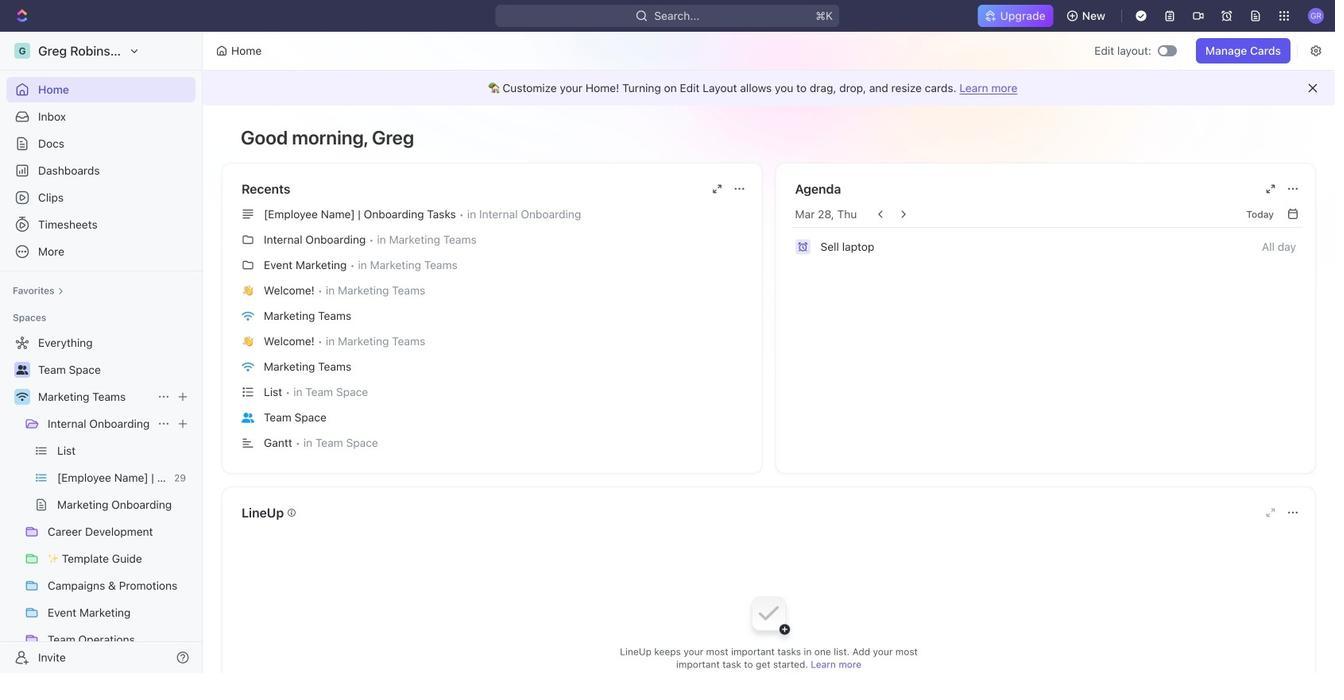 Task type: describe. For each thing, give the bounding box(es) containing it.
user group image inside sidebar navigation
[[16, 366, 28, 375]]

wifi image
[[242, 311, 254, 322]]

tree inside sidebar navigation
[[6, 331, 195, 674]]



Task type: vqa. For each thing, say whether or not it's contained in the screenshot.
the top wifi image
yes



Task type: locate. For each thing, give the bounding box(es) containing it.
0 vertical spatial wifi image
[[242, 362, 254, 372]]

alert
[[203, 71, 1335, 106]]

0 horizontal spatial wifi image
[[16, 393, 28, 402]]

wifi image inside sidebar navigation
[[16, 393, 28, 402]]

1 vertical spatial user group image
[[242, 413, 254, 423]]

0 vertical spatial user group image
[[16, 366, 28, 375]]

1 vertical spatial wifi image
[[16, 393, 28, 402]]

1 horizontal spatial wifi image
[[242, 362, 254, 372]]

user group image
[[16, 366, 28, 375], [242, 413, 254, 423]]

tree
[[6, 331, 195, 674]]

greg robinson's workspace, , element
[[14, 43, 30, 59]]

1 horizontal spatial user group image
[[242, 413, 254, 423]]

sidebar navigation
[[0, 32, 206, 674]]

wifi image
[[242, 362, 254, 372], [16, 393, 28, 402]]

0 horizontal spatial user group image
[[16, 366, 28, 375]]



